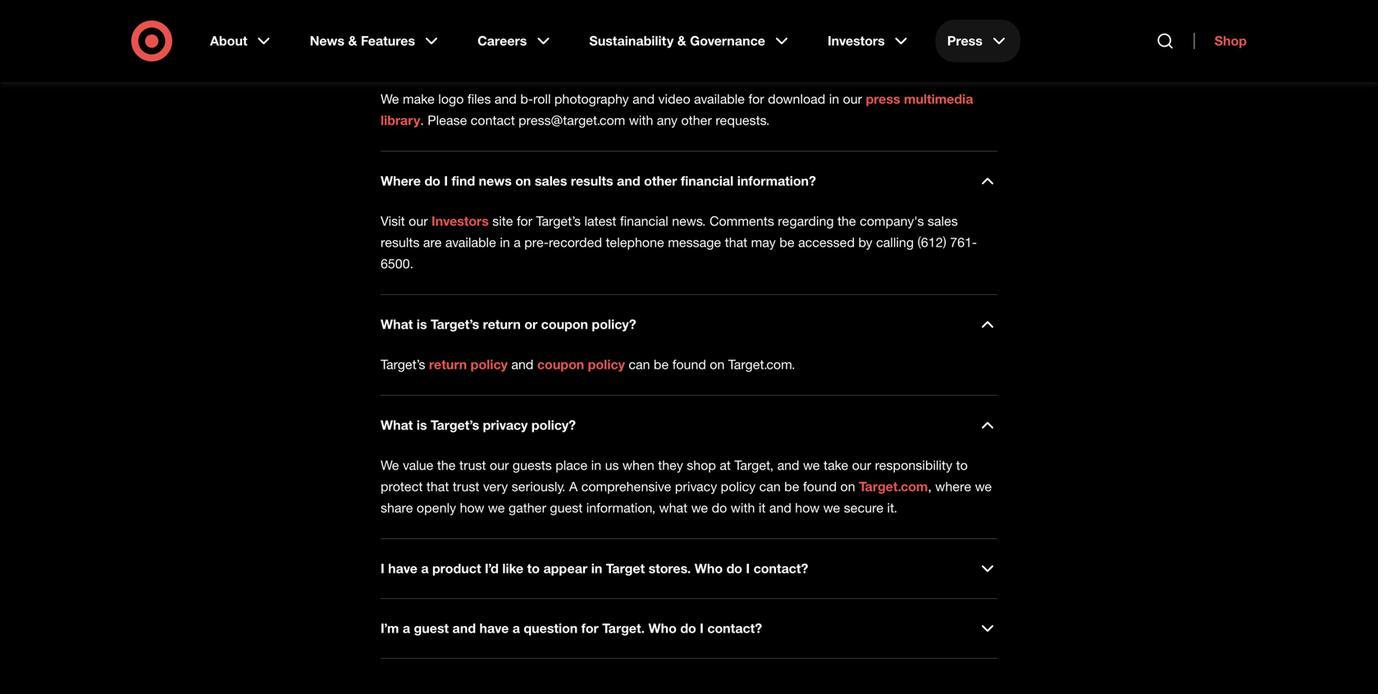 Task type: describe. For each thing, give the bounding box(es) containing it.
for inside i'm a guest and have a question for target. who do i contact? dropdown button
[[581, 621, 599, 637]]

target's for latest
[[536, 213, 581, 229]]

do down i have a product i'd like to appear in target stores. who do i contact? dropdown button
[[680, 621, 696, 637]]

like
[[502, 561, 524, 577]]

protect
[[381, 479, 423, 495]]

we for we make logo files and b-roll photography and video available for download in our
[[381, 91, 399, 107]]

it.
[[887, 500, 898, 516]]

press link
[[936, 20, 1021, 62]]

we right what in the bottom left of the page
[[691, 500, 708, 516]]

the inside site for target's latest financial news. comments regarding the company's sales results are available in a pre-recorded telephone message that may be accessed by calling (612) 761- 6500.
[[838, 213, 856, 229]]

what for what is target's return or coupon policy?
[[381, 317, 413, 333]]

.
[[420, 112, 424, 128]]

requests.
[[716, 112, 770, 128]]

target.com link
[[859, 479, 928, 495]]

and inside , where we share openly how we gather guest information, what we do with it and how we secure it.
[[770, 500, 792, 516]]

share
[[381, 500, 413, 516]]

press
[[866, 91, 901, 107]]

gather
[[509, 500, 546, 516]]

. please contact press@target.com with any other requests.
[[420, 112, 770, 128]]

company's
[[860, 213, 924, 229]]

sustainability
[[589, 33, 674, 49]]

our up very
[[490, 458, 509, 474]]

seriously.
[[512, 479, 566, 495]]

privacy inside "dropdown button"
[[483, 418, 528, 434]]

they
[[658, 458, 683, 474]]

shop
[[687, 458, 716, 474]]

0 horizontal spatial have
[[388, 561, 418, 577]]

site
[[493, 213, 513, 229]]

policy? inside what is target's privacy policy? "dropdown button"
[[532, 418, 576, 434]]

news & features
[[310, 33, 415, 49]]

financial inside site for target's latest financial news. comments regarding the company's sales results are available in a pre-recorded telephone message that may be accessed by calling (612) 761- 6500.
[[620, 213, 669, 229]]

recorded
[[549, 235, 602, 251]]

do right the stores.
[[727, 561, 743, 577]]

what
[[659, 500, 688, 516]]

other inside dropdown button
[[644, 173, 677, 189]]

us
[[605, 458, 619, 474]]

calling
[[876, 235, 914, 251]]

message
[[668, 235, 721, 251]]

target
[[606, 561, 645, 577]]

openly
[[417, 500, 456, 516]]

for inside site for target's latest financial news. comments regarding the company's sales results are available in a pre-recorded telephone message that may be accessed by calling (612) 761- 6500.
[[517, 213, 533, 229]]

value
[[403, 458, 434, 474]]

0 vertical spatial with
[[629, 112, 653, 128]]

b-
[[520, 91, 533, 107]]

i'm a guest and have a question for target. who do i contact?
[[381, 621, 762, 637]]

press multimedia library link
[[381, 91, 973, 128]]

responsibility
[[875, 458, 953, 474]]

is for what is target's privacy policy?
[[417, 418, 427, 434]]

appear
[[544, 561, 588, 577]]

a left "question" on the bottom left of page
[[513, 621, 520, 637]]

can inside we value the trust our guests place in us when they shop at target, and we take our responsibility to protect that trust very seriously. a comprehensive privacy policy can be found on
[[759, 479, 781, 495]]

be inside we value the trust our guests place in us when they shop at target, and we take our responsibility to protect that trust very seriously. a comprehensive privacy policy can be found on
[[785, 479, 800, 495]]

where
[[936, 479, 972, 495]]

press@target.com
[[519, 112, 625, 128]]

may
[[751, 235, 776, 251]]

regarding
[[778, 213, 834, 229]]

careers link
[[466, 20, 565, 62]]

contact
[[471, 112, 515, 128]]

in inside we value the trust our guests place in us when they shop at target, and we take our responsibility to protect that trust very seriously. a comprehensive privacy policy can be found on
[[591, 458, 602, 474]]

logo
[[438, 91, 464, 107]]

what is target's return or coupon policy?
[[381, 317, 636, 333]]

download
[[768, 91, 826, 107]]

roll
[[533, 91, 551, 107]]

,
[[928, 479, 932, 495]]

sustainability & governance
[[589, 33, 765, 49]]

we for we value the trust our guests place in us when they shop at target, and we take our responsibility to protect that trust very seriously. a comprehensive privacy policy can be found on
[[381, 458, 399, 474]]

multimedia
[[904, 91, 973, 107]]

0 horizontal spatial found
[[673, 357, 706, 373]]

financial inside where do i find news on sales results and other financial information? dropdown button
[[681, 173, 734, 189]]

policy inside we value the trust our guests place in us when they shop at target, and we take our responsibility to protect that trust very seriously. a comprehensive privacy policy can be found on
[[721, 479, 756, 495]]

news & features link
[[298, 20, 453, 62]]

the inside we value the trust our guests place in us when they shop at target, and we take our responsibility to protect that trust very seriously. a comprehensive privacy policy can be found on
[[437, 458, 456, 474]]

return policy link
[[429, 357, 508, 373]]

761-
[[950, 235, 977, 251]]

question
[[524, 621, 578, 637]]

and down "or"
[[512, 357, 534, 373]]

news.
[[672, 213, 706, 229]]

available inside site for target's latest financial news. comments regarding the company's sales results are available in a pre-recorded telephone message that may be accessed by calling (612) 761- 6500.
[[445, 235, 496, 251]]

that inside we value the trust our guests place in us when they shop at target, and we take our responsibility to protect that trust very seriously. a comprehensive privacy policy can be found on
[[427, 479, 449, 495]]

files
[[468, 91, 491, 107]]

news
[[310, 33, 345, 49]]

target.
[[602, 621, 645, 637]]

0 vertical spatial can
[[629, 357, 650, 373]]

are
[[423, 235, 442, 251]]

library
[[381, 112, 420, 128]]

find
[[452, 173, 475, 189]]

return inside dropdown button
[[483, 317, 521, 333]]

1 horizontal spatial on
[[710, 357, 725, 373]]

guest inside dropdown button
[[414, 621, 449, 637]]

shop
[[1215, 33, 1247, 49]]

with inside , where we share openly how we gather guest information, what we do with it and how we secure it.
[[731, 500, 755, 516]]

and down product
[[453, 621, 476, 637]]

stores.
[[649, 561, 691, 577]]

guests
[[513, 458, 552, 474]]

we right where
[[975, 479, 992, 495]]

news
[[479, 173, 512, 189]]

latest
[[585, 213, 617, 229]]

we value the trust our guests place in us when they shop at target, and we take our responsibility to protect that trust very seriously. a comprehensive privacy policy can be found on
[[381, 458, 968, 495]]

i'm
[[381, 621, 399, 637]]

place
[[556, 458, 588, 474]]

telephone
[[606, 235, 664, 251]]

i'm a guest and have a question for target. who do i contact? button
[[381, 619, 998, 639]]

, where we share openly how we gather guest information, what we do with it and how we secure it.
[[381, 479, 992, 516]]

and left b-
[[495, 91, 517, 107]]

careers
[[478, 33, 527, 49]]

do inside , where we share openly how we gather guest information, what we do with it and how we secure it.
[[712, 500, 727, 516]]

video
[[658, 91, 691, 107]]

at
[[720, 458, 731, 474]]

secure
[[844, 500, 884, 516]]

1 horizontal spatial who
[[695, 561, 723, 577]]

it
[[759, 500, 766, 516]]

privacy inside we value the trust our guests place in us when they shop at target, and we take our responsibility to protect that trust very seriously. a comprehensive privacy policy can be found on
[[675, 479, 717, 495]]

comprehensive
[[582, 479, 672, 495]]

i have a product i'd like to appear in target stores. who do i contact?
[[381, 561, 809, 577]]

when
[[623, 458, 655, 474]]

1 horizontal spatial available
[[694, 91, 745, 107]]

1 vertical spatial be
[[654, 357, 669, 373]]

in inside dropdown button
[[591, 561, 603, 577]]

where do i find news on sales results and other financial information?
[[381, 173, 816, 189]]

any
[[657, 112, 678, 128]]

a
[[569, 479, 578, 495]]

what is target's privacy policy?
[[381, 418, 576, 434]]

policy? inside "what is target's return or coupon policy?" dropdown button
[[592, 317, 636, 333]]

0 vertical spatial trust
[[460, 458, 486, 474]]

press multimedia library
[[381, 91, 973, 128]]

target.com
[[859, 479, 928, 495]]

1 how from the left
[[460, 500, 484, 516]]

governance
[[690, 33, 765, 49]]

sales inside dropdown button
[[535, 173, 567, 189]]



Task type: vqa. For each thing, say whether or not it's contained in the screenshot.
on to the left
yes



Task type: locate. For each thing, give the bounding box(es) containing it.
0 horizontal spatial financial
[[620, 213, 669, 229]]

1 vertical spatial investors
[[432, 213, 489, 229]]

that
[[725, 235, 748, 251], [427, 479, 449, 495]]

1 vertical spatial guest
[[414, 621, 449, 637]]

& right news
[[348, 33, 357, 49]]

0 vertical spatial other
[[681, 112, 712, 128]]

0 vertical spatial the
[[838, 213, 856, 229]]

i inside i'm a guest and have a question for target. who do i contact? dropdown button
[[700, 621, 704, 637]]

target's
[[536, 213, 581, 229], [431, 317, 479, 333], [381, 357, 425, 373], [431, 418, 479, 434]]

who right the target. at the left
[[649, 621, 677, 637]]

0 vertical spatial to
[[956, 458, 968, 474]]

0 vertical spatial policy?
[[592, 317, 636, 333]]

is inside "dropdown button"
[[417, 418, 427, 434]]

0 horizontal spatial on
[[516, 173, 531, 189]]

can
[[629, 357, 650, 373], [759, 479, 781, 495]]

we
[[803, 458, 820, 474], [975, 479, 992, 495], [488, 500, 505, 516], [691, 500, 708, 516], [824, 500, 840, 516]]

1 horizontal spatial with
[[731, 500, 755, 516]]

how down very
[[460, 500, 484, 516]]

2 horizontal spatial on
[[841, 479, 855, 495]]

features
[[361, 33, 415, 49]]

for up requests.
[[749, 91, 764, 107]]

please
[[428, 112, 467, 128]]

on left target.com.
[[710, 357, 725, 373]]

1 vertical spatial to
[[527, 561, 540, 577]]

visit our investors
[[381, 213, 489, 229]]

i have a product i'd like to appear in target stores. who do i contact? button
[[381, 560, 998, 579]]

information?
[[737, 173, 816, 189]]

on inside where do i find news on sales results and other financial information? dropdown button
[[516, 173, 531, 189]]

that inside site for target's latest financial news. comments regarding the company's sales results are available in a pre-recorded telephone message that may be accessed by calling (612) 761- 6500.
[[725, 235, 748, 251]]

what inside "dropdown button"
[[381, 418, 413, 434]]

0 horizontal spatial investors link
[[432, 213, 489, 229]]

site for target's latest financial news. comments regarding the company's sales results are available in a pre-recorded telephone message that may be accessed by calling (612) 761- 6500.
[[381, 213, 977, 272]]

we inside we value the trust our guests place in us when they shop at target, and we take our responsibility to protect that trust very seriously. a comprehensive privacy policy can be found on
[[803, 458, 820, 474]]

sustainability & governance link
[[578, 20, 803, 62]]

0 horizontal spatial return
[[429, 357, 467, 373]]

1 vertical spatial return
[[429, 357, 467, 373]]

target,
[[735, 458, 774, 474]]

the up accessed
[[838, 213, 856, 229]]

target.com.
[[728, 357, 795, 373]]

guest inside , where we share openly how we gather guest information, what we do with it and how we secure it.
[[550, 500, 583, 516]]

0 vertical spatial investors link
[[816, 20, 923, 62]]

on right news
[[516, 173, 531, 189]]

0 vertical spatial return
[[483, 317, 521, 333]]

our right the visit
[[409, 213, 428, 229]]

0 horizontal spatial that
[[427, 479, 449, 495]]

in inside site for target's latest financial news. comments regarding the company's sales results are available in a pre-recorded telephone message that may be accessed by calling (612) 761- 6500.
[[500, 235, 510, 251]]

i inside where do i find news on sales results and other financial information? dropdown button
[[444, 173, 448, 189]]

investors link
[[816, 20, 923, 62], [432, 213, 489, 229]]

investors up are
[[432, 213, 489, 229]]

we down very
[[488, 500, 505, 516]]

a left pre-
[[514, 235, 521, 251]]

investors up press
[[828, 33, 885, 49]]

1 horizontal spatial policy?
[[592, 317, 636, 333]]

where
[[381, 173, 421, 189]]

can right coupon policy link
[[629, 357, 650, 373]]

1 horizontal spatial can
[[759, 479, 781, 495]]

trust left very
[[453, 479, 480, 495]]

and up the telephone
[[617, 173, 641, 189]]

guest down a
[[550, 500, 583, 516]]

0 horizontal spatial to
[[527, 561, 540, 577]]

other right any
[[681, 112, 712, 128]]

found inside we value the trust our guests place in us when they shop at target, and we take our responsibility to protect that trust very seriously. a comprehensive privacy policy can be found on
[[803, 479, 837, 495]]

what inside dropdown button
[[381, 317, 413, 333]]

policy?
[[592, 317, 636, 333], [532, 418, 576, 434]]

with
[[629, 112, 653, 128], [731, 500, 755, 516]]

we up protect
[[381, 458, 399, 474]]

results
[[571, 173, 613, 189], [381, 235, 420, 251]]

1 vertical spatial results
[[381, 235, 420, 251]]

1 vertical spatial investors link
[[432, 213, 489, 229]]

investors link up press
[[816, 20, 923, 62]]

target's left return policy link
[[381, 357, 425, 373]]

information,
[[586, 500, 656, 516]]

1 horizontal spatial privacy
[[675, 479, 717, 495]]

& for governance
[[678, 33, 687, 49]]

to inside we value the trust our guests place in us when they shop at target, and we take our responsibility to protect that trust very seriously. a comprehensive privacy policy can be found on
[[956, 458, 968, 474]]

privacy up guests
[[483, 418, 528, 434]]

in left target
[[591, 561, 603, 577]]

for
[[749, 91, 764, 107], [517, 213, 533, 229], [581, 621, 599, 637]]

i'd
[[485, 561, 499, 577]]

visit
[[381, 213, 405, 229]]

or
[[525, 317, 538, 333]]

6500.
[[381, 256, 414, 272]]

1 horizontal spatial financial
[[681, 173, 734, 189]]

we left take
[[803, 458, 820, 474]]

2 horizontal spatial for
[[749, 91, 764, 107]]

sales up (612) on the right top
[[928, 213, 958, 229]]

1 horizontal spatial investors link
[[816, 20, 923, 62]]

0 vertical spatial what
[[381, 317, 413, 333]]

for left the target. at the left
[[581, 621, 599, 637]]

0 vertical spatial who
[[695, 561, 723, 577]]

is
[[417, 317, 427, 333], [417, 418, 427, 434]]

(612)
[[918, 235, 947, 251]]

in left us on the left of page
[[591, 458, 602, 474]]

for right 'site'
[[517, 213, 533, 229]]

and
[[495, 91, 517, 107], [617, 173, 641, 189], [512, 357, 534, 373], [777, 458, 800, 474], [770, 500, 792, 516], [453, 621, 476, 637]]

other
[[681, 112, 712, 128], [644, 173, 677, 189]]

1 vertical spatial the
[[437, 458, 456, 474]]

0 vertical spatial sales
[[535, 173, 567, 189]]

investors link up are
[[432, 213, 489, 229]]

1 vertical spatial trust
[[453, 479, 480, 495]]

1 vertical spatial privacy
[[675, 479, 717, 495]]

shop link
[[1194, 33, 1247, 49]]

the right value
[[437, 458, 456, 474]]

on
[[516, 173, 531, 189], [710, 357, 725, 373], [841, 479, 855, 495]]

0 horizontal spatial available
[[445, 235, 496, 251]]

0 vertical spatial results
[[571, 173, 613, 189]]

1 vertical spatial who
[[649, 621, 677, 637]]

our
[[843, 91, 862, 107], [409, 213, 428, 229], [490, 458, 509, 474], [852, 458, 871, 474]]

investors
[[828, 33, 885, 49], [432, 213, 489, 229]]

about link
[[199, 20, 285, 62]]

results inside site for target's latest financial news. comments regarding the company's sales results are available in a pre-recorded telephone message that may be accessed by calling (612) 761- 6500.
[[381, 235, 420, 251]]

on down take
[[841, 479, 855, 495]]

target's up value
[[431, 418, 479, 434]]

how right it
[[795, 500, 820, 516]]

1 horizontal spatial the
[[838, 213, 856, 229]]

1 vertical spatial on
[[710, 357, 725, 373]]

2 is from the top
[[417, 418, 427, 434]]

have left product
[[388, 561, 418, 577]]

do left find at the left of page
[[425, 173, 441, 189]]

we inside we value the trust our guests place in us when they shop at target, and we take our responsibility to protect that trust very seriously. a comprehensive privacy policy can be found on
[[381, 458, 399, 474]]

0 horizontal spatial &
[[348, 33, 357, 49]]

1 is from the top
[[417, 317, 427, 333]]

who
[[695, 561, 723, 577], [649, 621, 677, 637]]

2 & from the left
[[678, 33, 687, 49]]

in down 'site'
[[500, 235, 510, 251]]

by
[[859, 235, 873, 251]]

what for what is target's privacy policy?
[[381, 418, 413, 434]]

make
[[403, 91, 435, 107]]

2 horizontal spatial policy
[[721, 479, 756, 495]]

coupon right "or"
[[541, 317, 588, 333]]

available right are
[[445, 235, 496, 251]]

& left governance
[[678, 33, 687, 49]]

0 horizontal spatial who
[[649, 621, 677, 637]]

0 horizontal spatial with
[[629, 112, 653, 128]]

1 horizontal spatial for
[[581, 621, 599, 637]]

a left product
[[421, 561, 429, 577]]

2 what from the top
[[381, 418, 413, 434]]

and right target,
[[777, 458, 800, 474]]

contact? down it
[[754, 561, 809, 577]]

0 vertical spatial for
[[749, 91, 764, 107]]

in
[[829, 91, 840, 107], [500, 235, 510, 251], [591, 458, 602, 474], [591, 561, 603, 577]]

0 vertical spatial coupon
[[541, 317, 588, 333]]

2 vertical spatial be
[[785, 479, 800, 495]]

we left secure at the bottom
[[824, 500, 840, 516]]

1 vertical spatial sales
[[928, 213, 958, 229]]

0 horizontal spatial results
[[381, 235, 420, 251]]

0 vertical spatial financial
[[681, 173, 734, 189]]

that up openly
[[427, 479, 449, 495]]

target's up recorded
[[536, 213, 581, 229]]

0 horizontal spatial guest
[[414, 621, 449, 637]]

coupon inside "what is target's return or coupon policy?" dropdown button
[[541, 317, 588, 333]]

1 horizontal spatial investors
[[828, 33, 885, 49]]

a inside site for target's latest financial news. comments regarding the company's sales results are available in a pre-recorded telephone message that may be accessed by calling (612) 761- 6500.
[[514, 235, 521, 251]]

sales
[[535, 173, 567, 189], [928, 213, 958, 229]]

0 vertical spatial on
[[516, 173, 531, 189]]

other up news.
[[644, 173, 677, 189]]

policy? up target's return policy and coupon policy can be found on target.com. on the bottom
[[592, 317, 636, 333]]

in right download
[[829, 91, 840, 107]]

take
[[824, 458, 849, 474]]

1 horizontal spatial guest
[[550, 500, 583, 516]]

0 vertical spatial investors
[[828, 33, 885, 49]]

found
[[673, 357, 706, 373], [803, 479, 837, 495]]

1 vertical spatial is
[[417, 418, 427, 434]]

policy
[[471, 357, 508, 373], [588, 357, 625, 373], [721, 479, 756, 495]]

can up it
[[759, 479, 781, 495]]

1 horizontal spatial return
[[483, 317, 521, 333]]

results up 6500.
[[381, 235, 420, 251]]

0 horizontal spatial how
[[460, 500, 484, 516]]

contact? down i have a product i'd like to appear in target stores. who do i contact? dropdown button
[[708, 621, 762, 637]]

guest right i'm
[[414, 621, 449, 637]]

&
[[348, 33, 357, 49], [678, 33, 687, 49]]

1 horizontal spatial policy
[[588, 357, 625, 373]]

coupon policy link
[[537, 357, 625, 373]]

is for what is target's return or coupon policy?
[[417, 317, 427, 333]]

return up the what is target's privacy policy?
[[429, 357, 467, 373]]

available
[[694, 91, 745, 107], [445, 235, 496, 251]]

do left it
[[712, 500, 727, 516]]

found down "what is target's return or coupon policy?" dropdown button
[[673, 357, 706, 373]]

0 horizontal spatial investors
[[432, 213, 489, 229]]

available up requests.
[[694, 91, 745, 107]]

i up i'm
[[381, 561, 385, 577]]

1 we from the top
[[381, 91, 399, 107]]

financial up the telephone
[[620, 213, 669, 229]]

0 horizontal spatial the
[[437, 458, 456, 474]]

to inside dropdown button
[[527, 561, 540, 577]]

target's inside what is target's privacy policy? "dropdown button"
[[431, 418, 479, 434]]

i down i have a product i'd like to appear in target stores. who do i contact? dropdown button
[[700, 621, 704, 637]]

be inside site for target's latest financial news. comments regarding the company's sales results are available in a pre-recorded telephone message that may be accessed by calling (612) 761- 6500.
[[780, 235, 795, 251]]

coupon down "or"
[[537, 357, 584, 373]]

what is target's return or coupon policy? button
[[381, 315, 998, 335]]

1 vertical spatial contact?
[[708, 621, 762, 637]]

photography and
[[555, 91, 655, 107]]

1 vertical spatial for
[[517, 213, 533, 229]]

1 vertical spatial can
[[759, 479, 781, 495]]

and right it
[[770, 500, 792, 516]]

1 vertical spatial that
[[427, 479, 449, 495]]

0 vertical spatial privacy
[[483, 418, 528, 434]]

trust up very
[[460, 458, 486, 474]]

1 vertical spatial coupon
[[537, 357, 584, 373]]

0 vertical spatial contact?
[[754, 561, 809, 577]]

on inside we value the trust our guests place in us when they shop at target, and we take our responsibility to protect that trust very seriously. a comprehensive privacy policy can be found on
[[841, 479, 855, 495]]

what down 6500.
[[381, 317, 413, 333]]

be
[[780, 235, 795, 251], [654, 357, 669, 373], [785, 479, 800, 495]]

2 how from the left
[[795, 500, 820, 516]]

with left it
[[731, 500, 755, 516]]

1 horizontal spatial have
[[480, 621, 509, 637]]

sales right news
[[535, 173, 567, 189]]

have left "question" on the bottom left of page
[[480, 621, 509, 637]]

1 vertical spatial policy?
[[532, 418, 576, 434]]

policy? up place
[[532, 418, 576, 434]]

about
[[210, 33, 247, 49]]

target's for privacy
[[431, 418, 479, 434]]

accessed
[[798, 235, 855, 251]]

0 horizontal spatial for
[[517, 213, 533, 229]]

our left press
[[843, 91, 862, 107]]

1 vertical spatial found
[[803, 479, 837, 495]]

our right take
[[852, 458, 871, 474]]

1 vertical spatial with
[[731, 500, 755, 516]]

press
[[947, 33, 983, 49]]

return left "or"
[[483, 317, 521, 333]]

target's for return
[[431, 317, 479, 333]]

1 horizontal spatial how
[[795, 500, 820, 516]]

a right i'm
[[403, 621, 410, 637]]

1 horizontal spatial sales
[[928, 213, 958, 229]]

to up where
[[956, 458, 968, 474]]

2 vertical spatial on
[[841, 479, 855, 495]]

2 vertical spatial for
[[581, 621, 599, 637]]

with left any
[[629, 112, 653, 128]]

contact?
[[754, 561, 809, 577], [708, 621, 762, 637]]

1 horizontal spatial to
[[956, 458, 968, 474]]

1 horizontal spatial found
[[803, 479, 837, 495]]

1 vertical spatial what
[[381, 418, 413, 434]]

i
[[444, 173, 448, 189], [381, 561, 385, 577], [746, 561, 750, 577], [700, 621, 704, 637]]

we up library
[[381, 91, 399, 107]]

1 vertical spatial have
[[480, 621, 509, 637]]

to right like
[[527, 561, 540, 577]]

1 horizontal spatial that
[[725, 235, 748, 251]]

found down take
[[803, 479, 837, 495]]

1 vertical spatial available
[[445, 235, 496, 251]]

0 horizontal spatial other
[[644, 173, 677, 189]]

0 horizontal spatial can
[[629, 357, 650, 373]]

sales inside site for target's latest financial news. comments regarding the company's sales results are available in a pre-recorded telephone message that may be accessed by calling (612) 761- 6500.
[[928, 213, 958, 229]]

1 horizontal spatial results
[[571, 173, 613, 189]]

is inside dropdown button
[[417, 317, 427, 333]]

i right the stores.
[[746, 561, 750, 577]]

1 & from the left
[[348, 33, 357, 49]]

1 what from the top
[[381, 317, 413, 333]]

0 vertical spatial is
[[417, 317, 427, 333]]

i left find at the left of page
[[444, 173, 448, 189]]

privacy down the shop at the bottom
[[675, 479, 717, 495]]

very
[[483, 479, 508, 495]]

target's inside "what is target's return or coupon policy?" dropdown button
[[431, 317, 479, 333]]

0 horizontal spatial policy?
[[532, 418, 576, 434]]

2 we from the top
[[381, 458, 399, 474]]

& for features
[[348, 33, 357, 49]]

and inside we value the trust our guests place in us when they shop at target, and we take our responsibility to protect that trust very seriously. a comprehensive privacy policy can be found on
[[777, 458, 800, 474]]

who right the stores.
[[695, 561, 723, 577]]

0 vertical spatial have
[[388, 561, 418, 577]]

results inside dropdown button
[[571, 173, 613, 189]]

we make logo files and b-roll photography and video available for download in our
[[381, 91, 866, 107]]

1 horizontal spatial other
[[681, 112, 712, 128]]

target's inside site for target's latest financial news. comments regarding the company's sales results are available in a pre-recorded telephone message that may be accessed by calling (612) 761- 6500.
[[536, 213, 581, 229]]

0 vertical spatial guest
[[550, 500, 583, 516]]

target's up return policy link
[[431, 317, 479, 333]]

financial up news.
[[681, 173, 734, 189]]

results up latest
[[571, 173, 613, 189]]

that down comments
[[725, 235, 748, 251]]

we
[[381, 91, 399, 107], [381, 458, 399, 474]]

0 horizontal spatial policy
[[471, 357, 508, 373]]

what up value
[[381, 418, 413, 434]]

comments
[[710, 213, 774, 229]]

1 vertical spatial other
[[644, 173, 677, 189]]

1 vertical spatial we
[[381, 458, 399, 474]]



